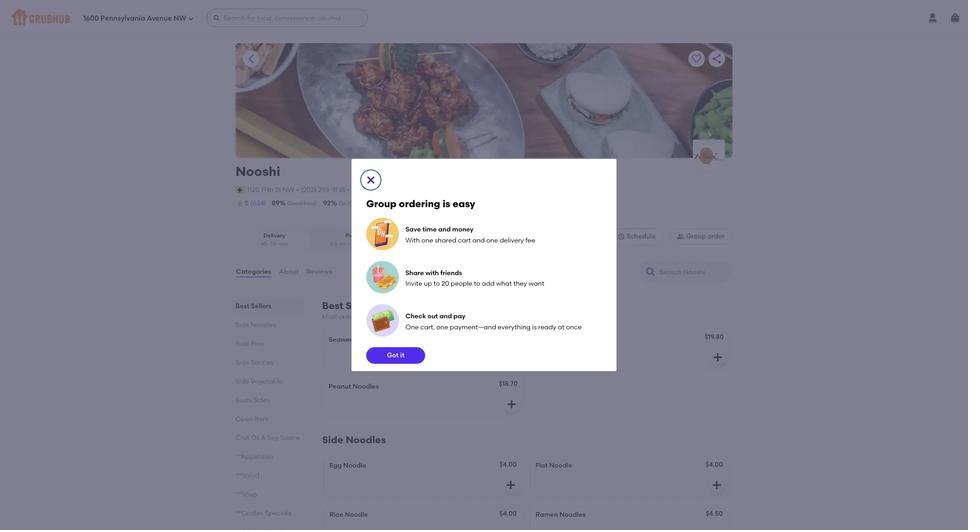 Task type: describe. For each thing, give the bounding box(es) containing it.
option group containing delivery 45–55 min
[[236, 229, 393, 252]]

best sellers most ordered on grubhub
[[322, 300, 403, 321]]

min inside pickup 0.6 mi • 20–30 min
[[369, 241, 379, 247]]

chili
[[236, 435, 249, 443]]

open item tab
[[236, 415, 300, 425]]

noodles up egg noodle
[[346, 435, 386, 446]]

easy
[[453, 198, 475, 210]]

1120 19th st nw button
[[247, 185, 295, 196]]

chili oil & soy sauce tab
[[236, 434, 300, 444]]

and for money
[[438, 226, 451, 234]]

0 vertical spatial delivery
[[361, 201, 382, 207]]

nw for 1120 19th st nw
[[283, 186, 294, 194]]

it
[[400, 352, 404, 360]]

**appetizers tab
[[236, 453, 300, 462]]

1 vertical spatial side noodles
[[322, 435, 386, 446]]

• (202) 293-3138 • fees
[[296, 186, 366, 194]]

**appetizers
[[236, 454, 274, 462]]

open item
[[236, 416, 269, 424]]

delivery
[[264, 233, 285, 239]]

side rice
[[236, 341, 264, 348]]

save time and money image
[[366, 218, 399, 251]]

delivery 45–55 min
[[261, 233, 288, 247]]

20–30
[[352, 241, 368, 247]]

check out and pay one cart, one payment—and everything is ready at once
[[405, 313, 582, 332]]

$19.80 button
[[529, 329, 730, 370]]

on
[[339, 201, 347, 207]]

mi
[[339, 241, 346, 247]]

sushi sides
[[236, 397, 270, 405]]

at
[[558, 324, 565, 332]]

time for save
[[423, 226, 437, 234]]

categories button
[[236, 256, 272, 289]]

correct order
[[405, 201, 441, 207]]

good food
[[287, 201, 316, 207]]

sauces
[[251, 359, 273, 367]]

most
[[322, 313, 337, 321]]

add
[[482, 280, 495, 288]]

96
[[389, 200, 397, 207]]

egg noodle
[[329, 463, 366, 470]]

invite
[[405, 280, 422, 288]]

best sellers tab
[[236, 302, 300, 312]]

shared
[[435, 237, 456, 245]]

**soup
[[236, 491, 257, 499]]

got
[[387, 352, 399, 360]]

side noodles tab
[[236, 321, 300, 330]]

seaweed salad
[[329, 336, 378, 344]]

main navigation navigation
[[0, 0, 968, 36]]

group ordering is easy
[[366, 198, 475, 210]]

• left (202)
[[296, 186, 299, 194]]

**soup tab
[[236, 490, 300, 500]]

salad
[[359, 336, 378, 344]]

schedule button
[[609, 229, 664, 245]]

seaweed
[[329, 336, 358, 344]]

nw for 1600 pennsylvania avenue nw
[[174, 14, 186, 22]]

side for side noodles tab
[[236, 322, 249, 329]]

share with friends invite up to 20 people to add what they want
[[405, 269, 544, 288]]

vegetable
[[251, 378, 283, 386]]

caret left icon image
[[246, 53, 257, 64]]

pay
[[453, 313, 465, 321]]

(202)
[[301, 186, 317, 194]]

**salad tab
[[236, 472, 300, 481]]

best for best sellers most ordered on grubhub
[[322, 300, 343, 312]]

flat noodle
[[536, 463, 572, 470]]

noodles right ramen
[[560, 512, 586, 520]]

0 vertical spatial is
[[443, 198, 450, 210]]

fees
[[352, 187, 366, 194]]

**salad
[[236, 473, 259, 480]]

st
[[275, 186, 281, 194]]

item
[[255, 416, 269, 424]]

45–55
[[261, 241, 277, 247]]

**oodles
[[236, 510, 264, 518]]

food
[[304, 201, 316, 207]]

svg image for $18.70
[[506, 400, 517, 411]]

open
[[236, 416, 253, 424]]

specials
[[265, 510, 291, 518]]

19th
[[261, 186, 273, 194]]

one
[[405, 324, 419, 332]]

ramen noodles
[[536, 512, 586, 520]]

$4.50
[[706, 511, 723, 519]]

with
[[425, 269, 439, 277]]

peanut
[[329, 383, 351, 391]]

1600 pennsylvania avenue nw
[[83, 14, 186, 22]]

$19.80
[[705, 334, 724, 342]]

peanut noodles
[[329, 383, 379, 391]]

grubhub
[[375, 313, 403, 321]]

ready
[[538, 324, 556, 332]]

0 horizontal spatial one
[[421, 237, 433, 245]]

fee
[[525, 237, 535, 245]]

subscription pass image
[[236, 187, 245, 194]]

time for on
[[348, 201, 360, 207]]

(202) 293-3138 button
[[301, 186, 345, 195]]

1120 19th st nw
[[247, 186, 294, 194]]

ordering
[[399, 198, 440, 210]]

2 horizontal spatial one
[[486, 237, 498, 245]]

2 to from the left
[[474, 280, 480, 288]]

order for correct order
[[427, 201, 441, 207]]

side for side rice tab
[[236, 341, 249, 348]]

out
[[428, 313, 438, 321]]

reviews button
[[306, 256, 333, 289]]

money
[[452, 226, 473, 234]]

noodle for egg noodle
[[343, 463, 366, 470]]

noodle for flat noodle
[[549, 463, 572, 470]]

noodles right peanut
[[353, 383, 379, 391]]

up
[[424, 280, 432, 288]]

search icon image
[[645, 267, 656, 278]]

293-
[[318, 186, 332, 194]]

1 vertical spatial and
[[472, 237, 485, 245]]

sellers for best sellers most ordered on grubhub
[[346, 300, 378, 312]]

cart,
[[420, 324, 435, 332]]

check
[[405, 313, 426, 321]]

92
[[323, 200, 331, 207]]

sides
[[253, 397, 270, 405]]

about
[[279, 268, 299, 276]]



Task type: vqa. For each thing, say whether or not it's contained in the screenshot.
would
no



Task type: locate. For each thing, give the bounding box(es) containing it.
1 horizontal spatial is
[[532, 324, 537, 332]]

rice noodle
[[329, 512, 368, 520]]

time
[[348, 201, 360, 207], [423, 226, 437, 234]]

0 horizontal spatial min
[[278, 241, 288, 247]]

egg
[[329, 463, 342, 470]]

1 horizontal spatial best
[[322, 300, 343, 312]]

svg image
[[950, 12, 961, 23], [213, 14, 220, 22], [188, 16, 194, 21], [617, 233, 625, 241], [712, 353, 723, 364], [711, 480, 722, 492]]

reviews
[[306, 268, 332, 276]]

sauce
[[280, 435, 300, 443]]

save
[[405, 226, 421, 234]]

on time delivery
[[339, 201, 382, 207]]

nw
[[174, 14, 186, 22], [283, 186, 294, 194]]

1 vertical spatial rice
[[329, 512, 343, 520]]

option group
[[236, 229, 393, 252]]

star icon image
[[236, 199, 245, 208]]

side noodles down best sellers
[[236, 322, 276, 329]]

1 vertical spatial delivery
[[500, 237, 524, 245]]

one down out
[[436, 324, 448, 332]]

what
[[496, 280, 512, 288]]

1 horizontal spatial order
[[708, 233, 725, 241]]

side up side sauces
[[236, 341, 249, 348]]

1 horizontal spatial min
[[369, 241, 379, 247]]

2 min from the left
[[369, 241, 379, 247]]

1 horizontal spatial group
[[686, 233, 706, 241]]

side up the side rice
[[236, 322, 249, 329]]

1 vertical spatial order
[[708, 233, 725, 241]]

1 horizontal spatial sellers
[[346, 300, 378, 312]]

sushi sides tab
[[236, 396, 300, 406]]

sellers inside best sellers most ordered on grubhub
[[346, 300, 378, 312]]

got it
[[387, 352, 404, 360]]

side inside side sauces 'tab'
[[236, 359, 249, 367]]

0 horizontal spatial group
[[366, 198, 397, 210]]

side noodles inside tab
[[236, 322, 276, 329]]

1 horizontal spatial side noodles
[[322, 435, 386, 446]]

group inside button
[[686, 233, 706, 241]]

0 horizontal spatial side noodles
[[236, 322, 276, 329]]

nw right avenue
[[174, 14, 186, 22]]

and inside the check out and pay one cart, one payment—and everything is ready at once
[[439, 313, 452, 321]]

1 horizontal spatial one
[[436, 324, 448, 332]]

nw inside main navigation navigation
[[174, 14, 186, 22]]

0 horizontal spatial order
[[427, 201, 441, 207]]

$4.00 for rice noodle
[[499, 511, 517, 519]]

0 horizontal spatial is
[[443, 198, 450, 210]]

best up side noodles tab
[[236, 303, 249, 311]]

Search Nooshi search field
[[659, 268, 729, 277]]

time inside 'save time and money with one shared cart and one delivery fee'
[[423, 226, 437, 234]]

order for group order
[[708, 233, 725, 241]]

categories
[[236, 268, 271, 276]]

ramen
[[536, 512, 558, 520]]

svg image inside schedule button
[[617, 233, 625, 241]]

side vegetable tab
[[236, 377, 300, 387]]

sellers for best sellers
[[251, 303, 272, 311]]

delivery left fee
[[500, 237, 524, 245]]

people icon image
[[677, 233, 684, 241]]

pennsylvania
[[100, 14, 145, 22]]

group
[[366, 198, 397, 210], [686, 233, 706, 241]]

and for pay
[[439, 313, 452, 321]]

min right "20–30"
[[369, 241, 379, 247]]

tab
[[236, 528, 300, 531]]

side inside side rice tab
[[236, 341, 249, 348]]

schedule
[[626, 233, 656, 241]]

flat
[[536, 463, 548, 470]]

is
[[443, 198, 450, 210], [532, 324, 537, 332]]

sellers up on
[[346, 300, 378, 312]]

on
[[365, 313, 373, 321]]

fees button
[[352, 186, 367, 196]]

order right the correct
[[427, 201, 441, 207]]

check out and pay image
[[366, 305, 399, 338]]

best inside tab
[[236, 303, 249, 311]]

chili oil & soy sauce
[[236, 435, 300, 443]]

noodle for rice noodle
[[345, 512, 368, 520]]

time right on
[[348, 201, 360, 207]]

1 horizontal spatial rice
[[329, 512, 343, 520]]

1 horizontal spatial nw
[[283, 186, 294, 194]]

0 horizontal spatial delivery
[[361, 201, 382, 207]]

&
[[261, 435, 266, 443]]

0 horizontal spatial rice
[[251, 341, 264, 348]]

group down fees button on the left top of page
[[366, 198, 397, 210]]

correct
[[405, 201, 425, 207]]

0 vertical spatial nw
[[174, 14, 186, 22]]

$18.70
[[499, 381, 518, 388]]

2 vertical spatial svg image
[[505, 480, 516, 492]]

cart
[[458, 237, 471, 245]]

best for best sellers
[[236, 303, 249, 311]]

1 vertical spatial group
[[686, 233, 706, 241]]

sellers inside tab
[[251, 303, 272, 311]]

best sellers
[[236, 303, 272, 311]]

soy
[[267, 435, 279, 443]]

89
[[272, 200, 279, 207]]

order right 'people icon'
[[708, 233, 725, 241]]

**oodles specials
[[236, 510, 291, 518]]

20
[[442, 280, 449, 288]]

save this restaurant image
[[691, 53, 702, 64]]

people
[[451, 280, 472, 288]]

group for group ordering is easy
[[366, 198, 397, 210]]

everything
[[498, 324, 531, 332]]

sellers up side noodles tab
[[251, 303, 272, 311]]

3138
[[332, 186, 345, 194]]

one inside the check out and pay one cart, one payment—and everything is ready at once
[[436, 324, 448, 332]]

side left sauces
[[236, 359, 249, 367]]

save this restaurant button
[[688, 51, 705, 67]]

1 vertical spatial time
[[423, 226, 437, 234]]

side up egg
[[322, 435, 343, 446]]

sellers
[[346, 300, 378, 312], [251, 303, 272, 311]]

group order button
[[669, 229, 732, 245]]

1120
[[247, 186, 259, 194]]

group for group order
[[686, 233, 706, 241]]

is left easy
[[443, 198, 450, 210]]

once
[[566, 324, 582, 332]]

noodles inside tab
[[251, 322, 276, 329]]

0 vertical spatial svg image
[[365, 175, 376, 186]]

side sauces tab
[[236, 358, 300, 368]]

min down 'delivery'
[[278, 241, 288, 247]]

save time and money with one shared cart and one delivery fee
[[405, 226, 535, 245]]

and up shared
[[438, 226, 451, 234]]

delivery inside 'save time and money with one shared cart and one delivery fee'
[[500, 237, 524, 245]]

pickup 0.6 mi • 20–30 min
[[330, 233, 379, 247]]

0 horizontal spatial to
[[434, 280, 440, 288]]

0 vertical spatial rice
[[251, 341, 264, 348]]

1 horizontal spatial to
[[474, 280, 480, 288]]

share with friends image
[[366, 261, 399, 294]]

side noodles up egg noodle
[[322, 435, 386, 446]]

1 vertical spatial is
[[532, 324, 537, 332]]

to left 20
[[434, 280, 440, 288]]

is left ready at the bottom of page
[[532, 324, 537, 332]]

1 vertical spatial nw
[[283, 186, 294, 194]]

2 vertical spatial and
[[439, 313, 452, 321]]

rice
[[251, 341, 264, 348], [329, 512, 343, 520]]

is inside the check out and pay one cart, one payment—and everything is ready at once
[[532, 324, 537, 332]]

1 to from the left
[[434, 280, 440, 288]]

best up the most
[[322, 300, 343, 312]]

time right 'save'
[[423, 226, 437, 234]]

one right cart
[[486, 237, 498, 245]]

0 vertical spatial time
[[348, 201, 360, 207]]

nooshi
[[236, 164, 280, 179]]

0 vertical spatial side noodles
[[236, 322, 276, 329]]

good
[[287, 201, 302, 207]]

• right mi
[[348, 241, 350, 247]]

0 horizontal spatial nw
[[174, 14, 186, 22]]

0 vertical spatial group
[[366, 198, 397, 210]]

0 vertical spatial order
[[427, 201, 441, 207]]

side rice tab
[[236, 340, 300, 349]]

1 horizontal spatial time
[[423, 226, 437, 234]]

• right '3138'
[[347, 186, 350, 194]]

best inside best sellers most ordered on grubhub
[[322, 300, 343, 312]]

side
[[236, 322, 249, 329], [236, 341, 249, 348], [236, 359, 249, 367], [236, 378, 249, 386], [322, 435, 343, 446]]

want
[[529, 280, 544, 288]]

1 vertical spatial svg image
[[506, 400, 517, 411]]

0 horizontal spatial sellers
[[251, 303, 272, 311]]

share icon image
[[711, 53, 722, 64]]

0 vertical spatial and
[[438, 226, 451, 234]]

side up sushi
[[236, 378, 249, 386]]

$4.00
[[499, 462, 517, 469], [706, 462, 723, 469], [499, 511, 517, 519]]

one
[[421, 237, 433, 245], [486, 237, 498, 245], [436, 324, 448, 332]]

0 horizontal spatial best
[[236, 303, 249, 311]]

and right out
[[439, 313, 452, 321]]

seaweed salad button
[[323, 329, 524, 370]]

min
[[278, 241, 288, 247], [369, 241, 379, 247]]

group right 'people icon'
[[686, 233, 706, 241]]

avenue
[[147, 14, 172, 22]]

one right with
[[421, 237, 433, 245]]

(634)
[[250, 200, 266, 207]]

svg image
[[365, 175, 376, 186], [506, 400, 517, 411], [505, 480, 516, 492]]

svg image for $4.00
[[505, 480, 516, 492]]

order inside button
[[708, 233, 725, 241]]

**oodles specials tab
[[236, 509, 300, 519]]

nw inside 1120 19th st nw button
[[283, 186, 294, 194]]

they
[[513, 280, 527, 288]]

side for side vegetable tab
[[236, 378, 249, 386]]

side sauces
[[236, 359, 273, 367]]

• inside pickup 0.6 mi • 20–30 min
[[348, 241, 350, 247]]

to left "add"
[[474, 280, 480, 288]]

side vegetable
[[236, 378, 283, 386]]

nooshi logo image
[[693, 145, 725, 167]]

1 horizontal spatial delivery
[[500, 237, 524, 245]]

nw right st
[[283, 186, 294, 194]]

0 horizontal spatial time
[[348, 201, 360, 207]]

noodle
[[343, 463, 366, 470], [549, 463, 572, 470], [345, 512, 368, 520]]

min inside 'delivery 45–55 min'
[[278, 241, 288, 247]]

and right cart
[[472, 237, 485, 245]]

ordered
[[339, 313, 364, 321]]

oil
[[251, 435, 259, 443]]

pickup
[[345, 233, 364, 239]]

1 min from the left
[[278, 241, 288, 247]]

delivery down fees button on the left top of page
[[361, 201, 382, 207]]

rice inside tab
[[251, 341, 264, 348]]

side for side sauces 'tab'
[[236, 359, 249, 367]]

about button
[[279, 256, 299, 289]]

$4.00 for egg noodle
[[499, 462, 517, 469]]

noodles up side rice tab
[[251, 322, 276, 329]]

side inside side vegetable tab
[[236, 378, 249, 386]]

side inside side noodles tab
[[236, 322, 249, 329]]



